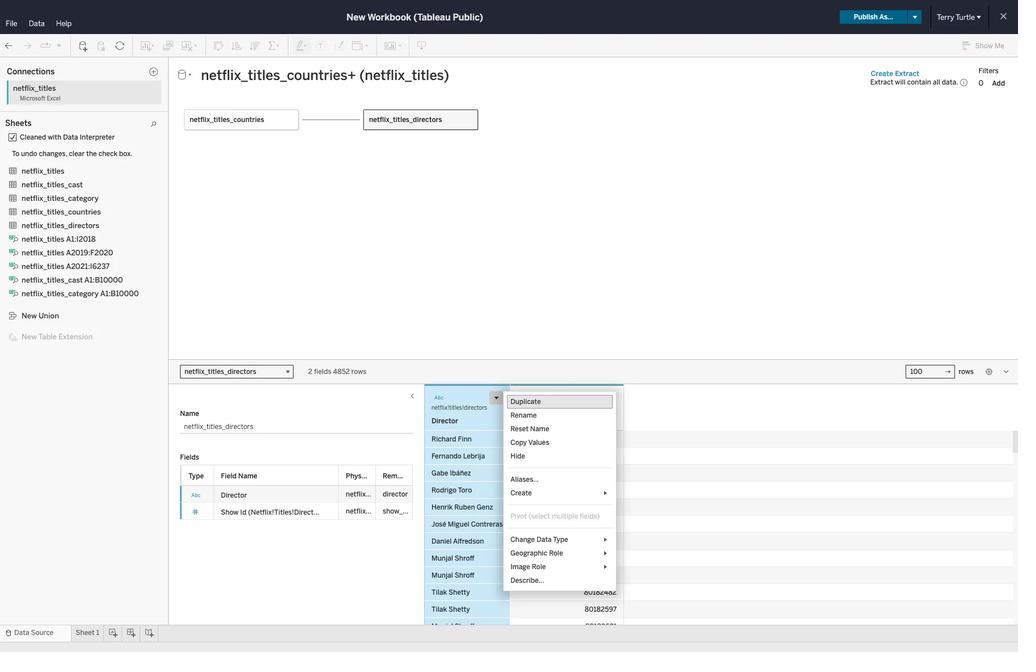 Task type: vqa. For each thing, say whether or not it's contained in the screenshot.


Task type: locate. For each thing, give the bounding box(es) containing it.
2 vertical spatial (netflix!titles!directors)
[[248, 509, 327, 517]]

daniel alfredson
[[432, 538, 484, 546]]

1 vertical spatial tilak shetty
[[432, 606, 470, 614]]

1 horizontal spatial director
[[221, 492, 247, 500]]

2 horizontal spatial show id (netflix!titles!directors)
[[518, 418, 625, 426]]

director down field name
[[221, 492, 247, 500]]

1 right 'source'
[[96, 630, 99, 638]]

tilak
[[432, 589, 447, 597], [432, 606, 447, 614]]

director
[[34, 198, 60, 206], [432, 418, 458, 426], [221, 492, 247, 500]]

1 vertical spatial (generated)
[[62, 265, 100, 273]]

1 rows from the left
[[352, 368, 367, 376]]

me
[[995, 42, 1005, 50]]

sheet right 'source'
[[76, 630, 95, 638]]

1 horizontal spatial role
[[549, 550, 563, 558]]

tilak shetty for 80182482
[[432, 589, 470, 597]]

pivot
[[511, 513, 527, 521]]

1 netflix_titles_cast from the top
[[22, 181, 83, 189]]

row group for remote field name
[[180, 486, 413, 520]]

format workbook image
[[334, 40, 345, 51]]

new left union
[[22, 312, 37, 320]]

None text field
[[197, 66, 861, 84]]

0 vertical spatial (generated)
[[57, 253, 95, 261]]

0 vertical spatial new
[[347, 12, 366, 22]]

0 vertical spatial (count)
[[108, 169, 132, 177]]

0 vertical spatial measure
[[29, 240, 56, 248]]

0 vertical spatial netflix_titles_category
[[22, 194, 99, 203]]

netflix!titles!directors up "finn"
[[432, 405, 487, 412]]

extract
[[896, 70, 920, 78], [871, 78, 894, 86]]

measure for measure values
[[29, 277, 56, 285]]

role
[[549, 550, 563, 558], [532, 564, 546, 572]]

70304989
[[583, 470, 617, 478]]

1 vertical spatial (count)
[[106, 223, 131, 231]]

0 horizontal spatial table
[[38, 333, 57, 341]]

create for create extract
[[871, 70, 894, 78]]

netflix_titles_cast down the longitude
[[22, 276, 83, 285]]

show id (netflix!titles!directors)
[[34, 210, 140, 218], [518, 418, 625, 426], [221, 509, 327, 517]]

2 measure from the top
[[29, 277, 56, 285]]

2 vertical spatial new
[[22, 333, 37, 341]]

0 horizontal spatial sheet 1
[[76, 630, 99, 638]]

a1:b10000 for netflix_titles_category a1:b10000
[[100, 290, 139, 298]]

2 netflix!titles!directors from the left
[[518, 405, 573, 412]]

munjal shroff for 80182621
[[432, 623, 475, 631]]

table up director
[[374, 473, 392, 481]]

2 vertical spatial director
[[221, 492, 247, 500]]

extract down create extract link
[[871, 78, 894, 86]]

1 vertical spatial munjal
[[432, 572, 453, 580]]

netflix_titles_countries up to undo changes, clear the check box.
[[29, 132, 103, 140]]

0 horizontal spatial type
[[189, 473, 204, 481]]

0 vertical spatial munjal shroff
[[432, 555, 475, 563]]

0 vertical spatial a1:b10000
[[84, 276, 123, 285]]

netflix_titles up microsoft
[[13, 84, 56, 93]]

row group containing director
[[180, 486, 413, 520]]

2 munjal shroff from the top
[[432, 572, 475, 580]]

0 horizontal spatial role
[[532, 564, 546, 572]]

create extract link
[[871, 69, 921, 78]]

netflix_titles for netflix_titles a1:i2018
[[22, 235, 64, 244]]

0 vertical spatial extract
[[896, 70, 920, 78]]

help
[[56, 19, 72, 28]]

(generated) for latitude (generated)
[[57, 253, 95, 261]]

netflix_titles_cast
[[22, 181, 83, 189], [22, 276, 83, 285]]

ruben
[[455, 504, 475, 512]]

0 vertical spatial role
[[549, 550, 563, 558]]

0 horizontal spatial field
[[221, 473, 237, 481]]

0 vertical spatial 1
[[260, 101, 266, 117]]

1 vertical spatial shroff
[[455, 572, 475, 580]]

image
[[511, 564, 531, 572]]

union
[[39, 312, 59, 320]]

1 vertical spatial sheet
[[76, 630, 95, 638]]

create extract
[[871, 70, 920, 78]]

1 horizontal spatial extract
[[896, 70, 920, 78]]

measure down the longitude
[[29, 277, 56, 285]]

show me button
[[958, 37, 1015, 55]]

0 vertical spatial tilak shetty
[[432, 589, 470, 597]]

replay animation image right redo image
[[40, 40, 51, 51]]

(netflix!titles!directors)
[[61, 210, 140, 218], [545, 418, 625, 426], [248, 509, 327, 517]]

1 vertical spatial netflix_titles_category
[[22, 290, 99, 298]]

table for physical
[[374, 473, 392, 481]]

netflix_titles inside "netflix_titles microsoft excel"
[[13, 84, 56, 93]]

josé
[[432, 521, 447, 529]]

0 vertical spatial sheet 1
[[226, 101, 266, 117]]

munjal shroff
[[432, 555, 475, 563], [432, 572, 475, 580], [432, 623, 475, 631]]

cleaned with data interpreter
[[20, 134, 115, 141]]

1 vertical spatial tilak
[[432, 606, 447, 614]]

grid containing type
[[180, 465, 447, 617]]

replay animation image up analytics
[[56, 42, 63, 49]]

1 horizontal spatial sheet 1
[[226, 101, 266, 117]]

0 horizontal spatial extract
[[871, 78, 894, 86]]

row
[[425, 431, 1014, 448], [425, 448, 1014, 465], [425, 465, 1014, 482], [425, 482, 1014, 499], [180, 486, 413, 503], [425, 499, 1014, 516], [425, 516, 1014, 534], [425, 534, 1014, 551], [425, 551, 1014, 568], [425, 568, 1014, 585], [425, 585, 1014, 602], [425, 602, 1014, 619], [425, 619, 1014, 636]]

field
[[221, 473, 237, 481], [410, 473, 426, 481]]

2 munjal from the top
[[432, 572, 453, 580]]

netflix!titles!directors for director
[[432, 405, 487, 412]]

1
[[260, 101, 266, 117], [96, 630, 99, 638]]

table
[[38, 333, 57, 341], [374, 473, 392, 481]]

0 horizontal spatial sheet
[[76, 630, 95, 638]]

hide
[[511, 453, 526, 461]]

1 vertical spatial table
[[374, 473, 392, 481]]

id down field name
[[240, 509, 247, 517]]

show id
[[34, 156, 60, 164]]

row containing director
[[180, 486, 413, 503]]

(select
[[529, 513, 551, 521]]

0 vertical spatial munjal
[[432, 555, 453, 563]]

netflix_titles down latitude
[[22, 262, 64, 271]]

0 horizontal spatial rows
[[352, 368, 367, 376]]

duplicate image
[[163, 40, 174, 51]]

latitude (generated)
[[29, 253, 95, 261]]

row group
[[425, 431, 1014, 602], [180, 486, 413, 520], [425, 602, 1014, 653]]

netflix_titles_countries up the netflix_titles_directors (count)
[[22, 208, 101, 216]]

1 horizontal spatial show id (netflix!titles!directors)
[[221, 509, 327, 517]]

1 tilak from the top
[[432, 589, 447, 597]]

show id (netflix!titles!directors) down duplicate "menu item"
[[518, 418, 625, 426]]

show down field name
[[221, 509, 239, 517]]

netflix_titles_category down measure values
[[22, 290, 99, 298]]

1 netflix!titles!directors from the left
[[432, 405, 487, 412]]

measure
[[29, 240, 56, 248], [29, 277, 56, 285]]

extract up will
[[896, 70, 920, 78]]

show id (netflix!titles!directors) down field name
[[221, 509, 327, 517]]

2 shroff from the top
[[455, 572, 475, 580]]

josé miguel contreras
[[432, 521, 503, 529]]

1 measure from the top
[[29, 240, 56, 248]]

0 vertical spatial table
[[38, 333, 57, 341]]

row group containing tilak shetty
[[425, 602, 1014, 653]]

1 horizontal spatial 1
[[260, 101, 266, 117]]

1 vertical spatial netflix_titles_cast
[[22, 276, 83, 285]]

3 munjal shroff from the top
[[432, 623, 475, 631]]

shetty for 80182597
[[449, 606, 470, 614]]

netflix_titles down "measure names"
[[22, 249, 64, 257]]

1 horizontal spatial create
[[871, 70, 894, 78]]

type down the pivot (select multiple fields) menu item
[[553, 536, 569, 544]]

type down fields
[[189, 473, 204, 481]]

director up richard
[[432, 418, 458, 426]]

1 horizontal spatial table
[[374, 473, 392, 481]]

redo image
[[22, 40, 33, 51]]

1 vertical spatial shetty
[[449, 606, 470, 614]]

0 horizontal spatial replay animation image
[[40, 40, 51, 51]]

0 horizontal spatial netflix!titles!directors
[[432, 405, 487, 412]]

data right with
[[63, 134, 78, 141]]

extension
[[59, 333, 93, 341]]

2 vertical spatial show id (netflix!titles!directors)
[[221, 509, 327, 517]]

row group for rodrigo toro
[[425, 602, 1014, 653]]

fields)
[[580, 513, 600, 521]]

gabe
[[432, 470, 449, 478]]

row group containing richard finn
[[425, 431, 1014, 602]]

show/hide cards image
[[384, 40, 402, 51]]

replay animation image
[[40, 40, 51, 51], [56, 42, 63, 49]]

grid
[[425, 385, 1019, 653], [180, 465, 447, 617]]

1 horizontal spatial field
[[410, 473, 426, 481]]

0 vertical spatial shroff
[[455, 555, 475, 563]]

new for new workbook (tableau public)
[[347, 12, 366, 22]]

1 shetty from the top
[[449, 589, 470, 597]]

row containing gabe ibáñez
[[425, 465, 1014, 482]]

role down "geographic role"
[[532, 564, 546, 572]]

0 vertical spatial netflix_titles_cast
[[22, 181, 83, 189]]

1 vertical spatial measure
[[29, 277, 56, 285]]

1 vertical spatial 1
[[96, 630, 99, 638]]

netflix_titles_cast down show id
[[22, 181, 83, 189]]

Search text field
[[3, 98, 77, 112]]

None text field
[[906, 365, 956, 379]]

(generated) up netflix_titles_cast a1:b10000
[[62, 265, 100, 273]]

measure for measure names
[[29, 240, 56, 248]]

2 vertical spatial munjal shroff
[[432, 623, 475, 631]]

1 tilak shetty from the top
[[432, 589, 470, 597]]

munjal for 80182483
[[432, 555, 453, 563]]

1 munjal from the top
[[432, 555, 453, 563]]

1 vertical spatial role
[[532, 564, 546, 572]]

netflix!titles!directors
[[432, 405, 487, 412], [518, 405, 573, 412]]

1 vertical spatial new
[[22, 312, 37, 320]]

(count)
[[108, 169, 132, 177], [106, 223, 131, 231]]

menu
[[504, 392, 616, 591]]

2 vertical spatial munjal
[[432, 623, 453, 631]]

show
[[976, 42, 994, 50], [34, 156, 52, 164], [34, 210, 52, 218], [518, 418, 536, 426], [221, 509, 239, 517]]

rows
[[352, 368, 367, 376], [959, 368, 974, 376]]

id inside row
[[240, 509, 247, 517]]

source
[[31, 630, 54, 638]]

(netflix!titles!directors) inside row
[[248, 509, 327, 517]]

(count) down box.
[[108, 169, 132, 177]]

physical table
[[346, 473, 392, 481]]

sheet down rows
[[226, 101, 257, 117]]

netflix_titles for netflix_titles microsoft excel
[[13, 84, 56, 93]]

row containing daniel alfredson
[[425, 534, 1014, 551]]

0 horizontal spatial show id (netflix!titles!directors)
[[34, 210, 140, 218]]

3 shroff from the top
[[455, 623, 475, 631]]

shroff
[[455, 555, 475, 563], [455, 572, 475, 580], [455, 623, 475, 631]]

publish as... button
[[840, 10, 908, 24]]

2 tilak shetty from the top
[[432, 606, 470, 614]]

sheet 1 right 'source'
[[76, 630, 99, 638]]

henrik
[[432, 504, 453, 512]]

new down new union
[[22, 333, 37, 341]]

marks
[[131, 120, 151, 128]]

2 tilak from the top
[[432, 606, 447, 614]]

role down "change data type"
[[549, 550, 563, 558]]

1 down columns
[[260, 101, 266, 117]]

pivot (select multiple fields)
[[511, 513, 600, 521]]

measure up latitude
[[29, 240, 56, 248]]

munjal for 80182621
[[432, 623, 453, 631]]

0 vertical spatial tilak
[[432, 589, 447, 597]]

remote
[[383, 473, 408, 481]]

1 horizontal spatial rows
[[959, 368, 974, 376]]

new table extension
[[22, 333, 93, 341]]

0 vertical spatial shetty
[[449, 589, 470, 597]]

shroff for 80182596
[[455, 572, 475, 580]]

2 vertical spatial shroff
[[455, 623, 475, 631]]

collapse image
[[104, 62, 111, 69]]

netflix_titles_category for netflix_titles_category a1:b10000
[[22, 290, 99, 298]]

(generated) up netflix_titles a2021:i6237
[[57, 253, 95, 261]]

0 horizontal spatial director
[[34, 198, 60, 206]]

id down country
[[53, 156, 60, 164]]

netflix_titles up latitude
[[22, 235, 64, 244]]

(generated) for longitude (generated)
[[62, 265, 100, 273]]

turtle
[[956, 13, 976, 21]]

1 horizontal spatial netflix!titles!directors
[[518, 405, 573, 412]]

0 vertical spatial values
[[58, 277, 78, 285]]

values right copy
[[529, 439, 550, 447]]

1 vertical spatial show id (netflix!titles!directors)
[[518, 418, 625, 426]]

0 horizontal spatial 1
[[96, 630, 99, 638]]

netflix_titles_category
[[22, 194, 99, 203], [22, 290, 99, 298]]

1 vertical spatial munjal shroff
[[432, 572, 475, 580]]

data
[[29, 19, 45, 28], [7, 61, 23, 69], [63, 134, 78, 141], [537, 536, 552, 544], [14, 630, 29, 638]]

0 vertical spatial director
[[34, 198, 60, 206]]

row containing richard finn
[[425, 431, 1014, 448]]

2 horizontal spatial (netflix!titles!directors)
[[545, 418, 625, 426]]

describe...
[[511, 577, 545, 585]]

munjal
[[432, 555, 453, 563], [432, 572, 453, 580], [432, 623, 453, 631]]

1 vertical spatial director
[[432, 418, 458, 426]]

1 horizontal spatial replay animation image
[[56, 42, 63, 49]]

(netflix_titles)
[[93, 77, 138, 85]]

netflix_titles_cast a1:b10000
[[22, 276, 123, 285]]

shetty for 80182482
[[449, 589, 470, 597]]

director up the netflix_titles a1:i2018
[[34, 198, 60, 206]]

netflix!titles!directors up reset
[[518, 405, 573, 412]]

new worksheet image
[[140, 40, 156, 51]]

measure names
[[29, 240, 80, 248]]

new data source image
[[78, 40, 89, 51]]

row containing fernando lebrija
[[425, 448, 1014, 465]]

1 horizontal spatial values
[[529, 439, 550, 447]]

table down union
[[38, 333, 57, 341]]

as...
[[880, 13, 894, 21]]

2 netflix_titles_category from the top
[[22, 290, 99, 298]]

show id (netflix!titles!directors) up the netflix_titles_directors (count)
[[34, 210, 140, 218]]

1 vertical spatial type
[[553, 536, 569, 544]]

multiple
[[552, 513, 579, 521]]

a1:b10000
[[84, 276, 123, 285], [100, 290, 139, 298]]

netflix_titles down show id
[[22, 167, 64, 176]]

row containing rodrigo toro
[[425, 482, 1014, 499]]

reset
[[511, 426, 529, 434]]

0 vertical spatial create
[[871, 70, 894, 78]]

analytics
[[52, 61, 85, 69]]

1 munjal shroff from the top
[[432, 555, 475, 563]]

0 vertical spatial (netflix!titles!directors)
[[61, 210, 140, 218]]

sheet 1
[[226, 101, 266, 117], [76, 630, 99, 638]]

0
[[979, 79, 984, 87]]

show left me
[[976, 42, 994, 50]]

name
[[180, 410, 199, 418], [531, 426, 550, 434], [238, 473, 258, 481], [427, 473, 447, 481]]

create down aliases...
[[511, 490, 532, 498]]

image role
[[511, 564, 546, 572]]

show inside row
[[221, 509, 239, 517]]

create up the extract will contain all data.
[[871, 70, 894, 78]]

0 horizontal spatial create
[[511, 490, 532, 498]]

excel
[[47, 95, 61, 102]]

data up "geographic role"
[[537, 536, 552, 544]]

id
[[53, 156, 60, 164], [53, 210, 60, 218], [537, 418, 543, 426], [240, 509, 247, 517]]

1 vertical spatial a1:b10000
[[100, 290, 139, 298]]

1 shroff from the top
[[455, 555, 475, 563]]

3 munjal from the top
[[432, 623, 453, 631]]

1 vertical spatial values
[[529, 439, 550, 447]]

1 horizontal spatial sheet
[[226, 101, 257, 117]]

clear sheet image
[[181, 40, 199, 51]]

1 netflix_titles_category from the top
[[22, 194, 99, 203]]

name inside duplicate rename reset name copy values hide
[[531, 426, 550, 434]]

2 netflix_titles_cast from the top
[[22, 276, 83, 285]]

measure values
[[29, 277, 78, 285]]

new up fit image
[[347, 12, 366, 22]]

sheet 1 down rows
[[226, 101, 266, 117]]

highlight image
[[295, 40, 309, 51]]

1 horizontal spatial (netflix!titles!directors)
[[248, 509, 327, 517]]

values down the longitude (generated)
[[58, 277, 78, 285]]

0 vertical spatial sheet
[[226, 101, 257, 117]]

(count) up a2019:f2020
[[106, 223, 131, 231]]

2 shetty from the top
[[449, 606, 470, 614]]

netflix_titles_countries down to undo changes, clear the check box.
[[34, 169, 106, 177]]

netflix_titles_countries down rows
[[190, 116, 264, 124]]

netflix_titles_countries
[[190, 116, 264, 124], [29, 132, 103, 140], [34, 169, 106, 177], [22, 208, 101, 216]]

1 vertical spatial create
[[511, 490, 532, 498]]

new for new table extension
[[22, 333, 37, 341]]

netflix_titles_category down the netflix_titles_countries (count)
[[22, 194, 99, 203]]



Task type: describe. For each thing, give the bounding box(es) containing it.
alfredson
[[453, 538, 484, 546]]

add
[[993, 79, 1006, 87]]

interpreter
[[80, 134, 115, 141]]

changes,
[[39, 150, 67, 158]]

data source
[[14, 630, 54, 638]]

show inside button
[[976, 42, 994, 50]]

rename
[[511, 412, 537, 420]]

80164077
[[585, 487, 617, 495]]

id up the netflix_titles a1:i2018
[[53, 210, 60, 218]]

munjal shroff for 80182483
[[432, 555, 475, 563]]

1 vertical spatial sheet 1
[[76, 630, 99, 638]]

80182482
[[584, 589, 617, 597]]

0 horizontal spatial (netflix!titles!directors)
[[61, 210, 140, 218]]

add button
[[988, 78, 1011, 89]]

80182621
[[586, 623, 617, 631]]

(count) for netflix_titles_directors (count)
[[106, 223, 131, 231]]

aliases...
[[511, 476, 539, 484]]

netflix_titles for netflix_titles a2019:f2020
[[22, 249, 64, 257]]

duplicate
[[511, 398, 541, 406]]

pivot (select multiple fields) menu item
[[507, 510, 613, 524]]

netflix_titles a2019:f2020
[[22, 249, 113, 257]]

daniel
[[432, 538, 452, 546]]

grid containing director
[[425, 385, 1019, 653]]

data down undo icon
[[7, 61, 23, 69]]

netflix_titles_countries+
[[14, 77, 92, 85]]

2 fields 4852 rows
[[309, 368, 367, 376]]

80182596
[[584, 572, 617, 580]]

toro
[[458, 487, 472, 495]]

microsoft
[[20, 95, 45, 102]]

tilak shetty for 80182597
[[432, 606, 470, 614]]

tables
[[10, 119, 33, 127]]

role for image role
[[532, 564, 546, 572]]

a2019:f2020
[[66, 249, 113, 257]]

tilak for 80182482
[[432, 589, 447, 597]]

to undo changes, clear the check box.
[[12, 150, 133, 158]]

longitude (generated)
[[29, 265, 100, 273]]

fernando
[[432, 453, 462, 461]]

fields
[[180, 454, 199, 462]]

filters
[[979, 67, 999, 75]]

show id (netflix!titles!directors) inside row
[[221, 509, 327, 517]]

80182597
[[585, 606, 617, 614]]

netflix_titles_directors button
[[180, 365, 294, 379]]

show down duplicate
[[518, 418, 536, 426]]

richard
[[432, 436, 457, 444]]

box.
[[119, 150, 133, 158]]

tilak for 80182597
[[432, 606, 447, 614]]

1 vertical spatial (netflix!titles!directors)
[[545, 418, 625, 426]]

fit image
[[352, 40, 370, 51]]

sort ascending image
[[231, 40, 243, 51]]

director
[[383, 491, 408, 499]]

data left 'source'
[[14, 630, 29, 638]]

show labels image
[[315, 40, 327, 51]]

munjal for 80182596
[[432, 572, 453, 580]]

geographic
[[511, 550, 548, 558]]

80169755
[[585, 521, 617, 529]]

munjal shroff for 80182596
[[432, 572, 475, 580]]

workbook
[[368, 12, 411, 22]]

ibáñez
[[450, 470, 471, 478]]

tooltip
[[158, 199, 178, 206]]

row containing josé miguel contreras
[[425, 516, 1014, 534]]

2 rows from the left
[[959, 368, 974, 376]]

1 vertical spatial extract
[[871, 78, 894, 86]]

genz
[[477, 504, 493, 512]]

row containing henrik ruben genz
[[425, 499, 1014, 516]]

richard finn
[[432, 436, 472, 444]]

lebrija
[[464, 453, 485, 461]]

the
[[86, 150, 97, 158]]

80125979
[[585, 453, 617, 461]]

swap rows and columns image
[[213, 40, 224, 51]]

(count) for netflix_titles_countries (count)
[[108, 169, 132, 177]]

netflix_titles_countries+ (netflix_titles)
[[14, 77, 138, 85]]

connections
[[7, 67, 55, 76]]

netflix_titles a2021:i6237
[[22, 262, 110, 271]]

show me
[[976, 42, 1005, 50]]

remote field name
[[383, 473, 447, 481]]

netflix!titles!directors for show id (netflix!titles!directors)
[[518, 405, 573, 412]]

duplicate menu item
[[507, 395, 613, 409]]

extract will contain all data.
[[871, 78, 959, 86]]

show id (netflix!titles!directors) row
[[180, 503, 413, 520]]

0 vertical spatial type
[[189, 473, 204, 481]]

1 field from the left
[[221, 473, 237, 481]]

menu containing duplicate
[[504, 392, 616, 591]]

show up the netflix_titles a1:i2018
[[34, 210, 52, 218]]

(tableau
[[414, 12, 451, 22]]

1 horizontal spatial type
[[553, 536, 569, 544]]

terry turtle
[[938, 13, 976, 21]]

contreras
[[471, 521, 503, 529]]

table for new
[[38, 333, 57, 341]]

clear
[[69, 150, 85, 158]]

rodrigo toro
[[432, 487, 472, 495]]

data.
[[943, 78, 959, 86]]

shroff for 80182483
[[455, 555, 475, 563]]

create for create
[[511, 490, 532, 498]]

role for geographic role
[[549, 550, 563, 558]]

netflix_titles_cast for netflix_titles_cast a1:b10000
[[22, 276, 83, 285]]

netflix_titles for netflix_titles
[[22, 167, 64, 176]]

copy
[[511, 439, 527, 447]]

id right rename
[[537, 418, 543, 426]]

all
[[933, 78, 941, 86]]

new for new union
[[22, 312, 37, 320]]

netflix_titles a1:i2018
[[22, 235, 96, 244]]

undo
[[21, 150, 37, 158]]

field name
[[221, 473, 258, 481]]

finn
[[458, 436, 472, 444]]

refresh data source image
[[114, 40, 126, 51]]

netflix_titles_directors inside popup button
[[185, 368, 256, 376]]

terry
[[938, 13, 955, 21]]

0 horizontal spatial values
[[58, 277, 78, 285]]

longitude
[[29, 265, 61, 273]]

size
[[161, 167, 174, 174]]

2 horizontal spatial director
[[432, 418, 458, 426]]

gabe ibáñez
[[432, 470, 471, 478]]

download image
[[416, 40, 428, 51]]

geographic role
[[511, 550, 563, 558]]

netflix_titles_cast for netflix_titles_cast
[[22, 181, 83, 189]]

file
[[6, 19, 17, 28]]

70299204
[[584, 538, 617, 546]]

4852
[[333, 368, 350, 376]]

cleaned
[[20, 134, 46, 141]]

2
[[309, 368, 313, 376]]

values inside duplicate rename reset name copy values hide
[[529, 439, 550, 447]]

contain
[[908, 78, 932, 86]]

Name text field
[[180, 420, 413, 434]]

80182483
[[584, 555, 617, 563]]

pause auto updates image
[[96, 40, 107, 51]]

to
[[12, 150, 19, 158]]

netflix_titles microsoft excel
[[13, 84, 61, 102]]

country
[[34, 144, 60, 152]]

0 vertical spatial show id (netflix!titles!directors)
[[34, 210, 140, 218]]

undo image
[[3, 40, 15, 51]]

publish
[[854, 13, 878, 21]]

latitude
[[29, 253, 55, 261]]

data up redo image
[[29, 19, 45, 28]]

will
[[896, 78, 906, 86]]

totals image
[[268, 40, 281, 51]]

director inside row group
[[221, 492, 247, 500]]

miguel
[[448, 521, 470, 529]]

rows
[[235, 80, 252, 88]]

sheets
[[5, 119, 32, 128]]

change
[[511, 536, 535, 544]]

show down country
[[34, 156, 52, 164]]

physical
[[346, 473, 373, 481]]

netflix_titles for netflix_titles a2021:i6237
[[22, 262, 64, 271]]

shroff for 80182621
[[455, 623, 475, 631]]

check
[[99, 150, 118, 158]]

netflix_titles_category for netflix_titles_category
[[22, 194, 99, 203]]

sort descending image
[[249, 40, 261, 51]]

2 field from the left
[[410, 473, 426, 481]]

a1:b10000 for netflix_titles_cast a1:b10000
[[84, 276, 123, 285]]

a2021:i6237
[[66, 262, 110, 271]]

fields
[[314, 368, 332, 376]]



